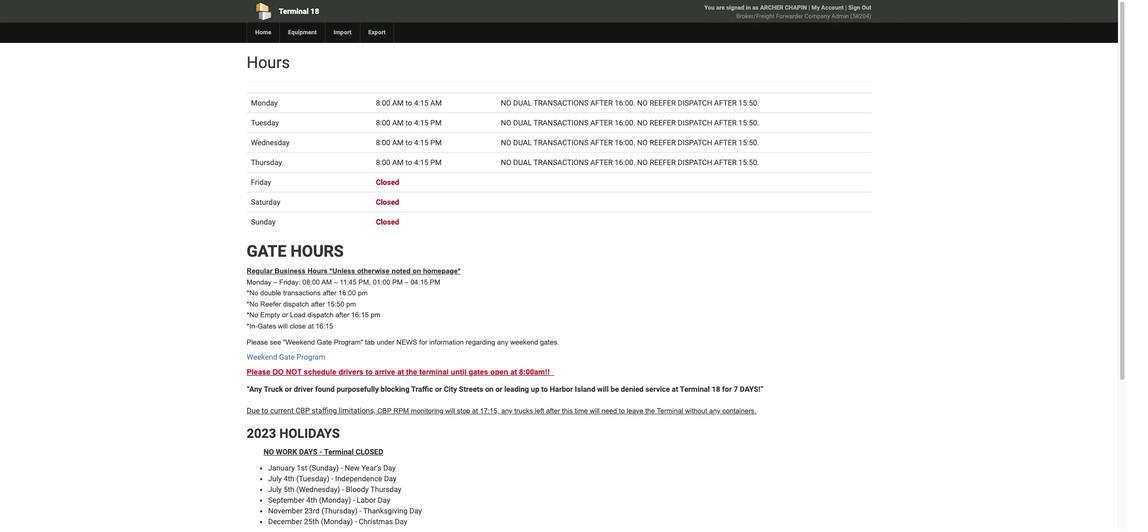 Task type: locate. For each thing, give the bounding box(es) containing it.
4th up 5th
[[284, 475, 295, 483]]

1 vertical spatial 8:00 am to 4:15 pm
[[376, 138, 442, 147]]

1 transactions from the top
[[534, 99, 589, 107]]

on up 04:15
[[413, 267, 421, 275]]

1 horizontal spatial cbp
[[378, 407, 392, 415]]

2 reefer from the top
[[650, 119, 676, 127]]

3 8:00 am to 4:15 pm from the top
[[376, 158, 442, 167]]

- left bloody
[[342, 485, 344, 494]]

streets
[[459, 385, 484, 394]]

monday up tuesday in the top of the page
[[251, 99, 278, 107]]

2 horizontal spatial pm
[[371, 311, 381, 319]]

will left be
[[598, 385, 609, 394]]

at right stop
[[472, 407, 478, 415]]

3 4:15 from the top
[[414, 138, 429, 147]]

will left close
[[278, 322, 288, 330]]

transactions
[[534, 99, 589, 107], [534, 119, 589, 127], [534, 138, 589, 147], [534, 158, 589, 167]]

1 horizontal spatial pm
[[358, 289, 368, 297]]

on inside regular business hours *unless otherwise noted on homepage* monday – friday: 08:00 am – 11:45 pm, 01:00 pm – 04:15 pm *no double transactions after 16:00 pm *no reefer dispatch after 15:50 pm *no empty or load dispatch after 16:15 pm *in-gates will close at 16:15
[[413, 267, 421, 275]]

1 16:00. from the top
[[615, 99, 636, 107]]

gate hours
[[247, 242, 344, 261]]

1 please from the top
[[247, 339, 268, 347]]

will inside regular business hours *unless otherwise noted on homepage* monday – friday: 08:00 am – 11:45 pm, 01:00 pm – 04:15 pm *no double transactions after 16:00 pm *no reefer dispatch after 15:50 pm *no empty or load dispatch after 16:15 pm *in-gates will close at 16:15
[[278, 322, 288, 330]]

2 8:00 am to 4:15 pm from the top
[[376, 138, 442, 147]]

drivers
[[339, 368, 364, 377]]

0 horizontal spatial cbp
[[296, 407, 310, 415]]

please do not schedule drivers to arrive at the terminal until gates open at 8:00am!!
[[247, 368, 554, 377]]

2 16:00. from the top
[[615, 119, 636, 127]]

service
[[646, 385, 670, 394]]

4 dispatch from the top
[[678, 158, 713, 167]]

2 no dual transactions after 16:00.  no reefer dispatch after 15:50. from the top
[[501, 119, 760, 127]]

– down the "noted"
[[405, 278, 409, 286]]

15:50. for monday
[[739, 99, 760, 107]]

cbp
[[296, 407, 310, 415], [378, 407, 392, 415]]

transactions for monday
[[534, 99, 589, 107]]

pm
[[431, 119, 442, 127], [431, 138, 442, 147], [431, 158, 442, 167], [392, 278, 403, 286], [430, 278, 441, 286]]

16:15 down 15:50
[[316, 322, 333, 330]]

0 horizontal spatial 16:15
[[316, 322, 333, 330]]

0 horizontal spatial gate
[[279, 353, 295, 362]]

admin
[[832, 13, 849, 20]]

1 vertical spatial please
[[247, 368, 271, 377]]

16:15
[[351, 311, 369, 319], [316, 322, 333, 330]]

8:00 for thursday
[[376, 158, 391, 167]]

(58204)
[[851, 13, 872, 20]]

day right independence
[[384, 475, 397, 483]]

4 no dual transactions after 16:00.  no reefer dispatch after 15:50. from the top
[[501, 158, 760, 167]]

17:15,
[[480, 407, 500, 415]]

*no left double
[[247, 289, 258, 297]]

terminal down service
[[657, 407, 684, 415]]

8:00 am to 4:15 pm for thursday
[[376, 158, 442, 167]]

0 vertical spatial *no
[[247, 289, 258, 297]]

1 vertical spatial *no
[[247, 300, 258, 308]]

leave
[[627, 407, 644, 415]]

for right news
[[420, 339, 428, 347]]

2 – from the left
[[334, 278, 338, 286]]

purposefully
[[337, 385, 379, 394]]

or right the truck
[[285, 385, 292, 394]]

1 horizontal spatial gate
[[317, 339, 332, 347]]

terminal up new
[[324, 448, 354, 456]]

0 vertical spatial hours
[[247, 53, 290, 72]]

company
[[805, 13, 831, 20]]

do
[[273, 368, 284, 377]]

2 horizontal spatial –
[[405, 278, 409, 286]]

0 horizontal spatial hours
[[247, 53, 290, 72]]

wednesday
[[251, 138, 290, 147]]

monitoring
[[411, 407, 444, 415]]

2 dispatch from the top
[[678, 119, 713, 127]]

or left the load
[[282, 311, 288, 319]]

monday
[[251, 99, 278, 107], [247, 278, 272, 286]]

days
[[299, 448, 318, 456]]

15:50. for tuesday
[[739, 119, 760, 127]]

3 reefer from the top
[[650, 138, 676, 147]]

this
[[562, 407, 573, 415]]

0 vertical spatial please
[[247, 339, 268, 347]]

friday:
[[279, 278, 301, 286]]

or
[[282, 311, 288, 319], [285, 385, 292, 394], [435, 385, 442, 394], [496, 385, 503, 394]]

day right thanksgiving
[[410, 507, 422, 516]]

hours inside regular business hours *unless otherwise noted on homepage* monday – friday: 08:00 am – 11:45 pm, 01:00 pm – 04:15 pm *no double transactions after 16:00 pm *no reefer dispatch after 15:50 pm *no empty or load dispatch after 16:15 pm *in-gates will close at 16:15
[[308, 267, 328, 275]]

thursday up thanksgiving
[[371, 485, 402, 494]]

or inside regular business hours *unless otherwise noted on homepage* monday – friday: 08:00 am – 11:45 pm, 01:00 pm – 04:15 pm *no double transactions after 16:00 pm *no reefer dispatch after 15:50 pm *no empty or load dispatch after 16:15 pm *in-gates will close at 16:15
[[282, 311, 288, 319]]

july left 5th
[[268, 485, 282, 494]]

0 vertical spatial 8:00 am to 4:15 pm
[[376, 119, 442, 127]]

0 vertical spatial 16:15
[[351, 311, 369, 319]]

1 | from the left
[[809, 4, 811, 11]]

at right close
[[308, 322, 314, 330]]

work
[[276, 448, 297, 456]]

thursday
[[251, 158, 282, 167], [371, 485, 402, 494]]

8:00 for monday
[[376, 99, 391, 107]]

double
[[260, 289, 281, 297]]

dispatch for tuesday
[[678, 119, 713, 127]]

blocking
[[381, 385, 410, 394]]

0 horizontal spatial 18
[[311, 7, 319, 16]]

on right streets
[[485, 385, 494, 394]]

reefer
[[650, 99, 676, 107], [650, 119, 676, 127], [650, 138, 676, 147], [650, 158, 676, 167]]

2 vertical spatial closed
[[376, 218, 399, 226]]

january 1st (sunday) - new year's day july 4th (tuesday) - independence day july 5th (wednesday) - bloody thursday september 4th (monday) - labor day november 23rd (thursday) - thanksgiving day december 25th (monday) - christmas day
[[268, 464, 422, 526]]

1 vertical spatial closed
[[376, 198, 399, 207]]

2 vertical spatial 8:00 am to 4:15 pm
[[376, 158, 442, 167]]

(monday)
[[319, 496, 351, 505], [321, 518, 353, 526]]

or down open
[[496, 385, 503, 394]]

1 vertical spatial dispatch
[[308, 311, 334, 319]]

after
[[323, 289, 337, 297], [311, 300, 325, 308], [336, 311, 350, 319], [546, 407, 560, 415]]

2 please from the top
[[247, 368, 271, 377]]

1 horizontal spatial hours
[[308, 267, 328, 275]]

are
[[717, 4, 725, 11]]

1 horizontal spatial thursday
[[371, 485, 402, 494]]

4 15:50. from the top
[[739, 158, 760, 167]]

| left my
[[809, 4, 811, 11]]

2 8:00 from the top
[[376, 119, 391, 127]]

any left trucks
[[501, 407, 513, 415]]

hours up '08:00'
[[308, 267, 328, 275]]

please up 'weekend'
[[247, 339, 268, 347]]

no
[[501, 99, 512, 107], [638, 99, 648, 107], [501, 119, 512, 127], [638, 119, 648, 127], [501, 138, 512, 147], [638, 138, 648, 147], [501, 158, 512, 167], [638, 158, 648, 167], [264, 448, 274, 456]]

7
[[734, 385, 738, 394]]

please down 'weekend'
[[247, 368, 271, 377]]

bloody
[[346, 485, 369, 494]]

for left 7
[[723, 385, 732, 394]]

4 transactions from the top
[[534, 158, 589, 167]]

denied
[[621, 385, 644, 394]]

containers.
[[723, 407, 757, 415]]

0 vertical spatial on
[[413, 267, 421, 275]]

am inside regular business hours *unless otherwise noted on homepage* monday – friday: 08:00 am – 11:45 pm, 01:00 pm – 04:15 pm *no double transactions after 16:00 pm *no reefer dispatch after 15:50 pm *no empty or load dispatch after 16:15 pm *in-gates will close at 16:15
[[322, 278, 332, 286]]

4:15 for monday
[[414, 99, 429, 107]]

pm down 16:00 on the bottom left of the page
[[346, 300, 356, 308]]

4th
[[284, 475, 295, 483], [307, 496, 317, 505]]

1 dispatch from the top
[[678, 99, 713, 107]]

1 horizontal spatial –
[[334, 278, 338, 286]]

the
[[406, 368, 418, 377], [646, 407, 655, 415]]

3 no dual transactions after 16:00.  no reefer dispatch after 15:50. from the top
[[501, 138, 760, 147]]

1 vertical spatial 4th
[[307, 496, 317, 505]]

4 4:15 from the top
[[414, 158, 429, 167]]

information
[[430, 339, 464, 347]]

weekend
[[511, 339, 539, 347]]

1 horizontal spatial the
[[646, 407, 655, 415]]

gate up not
[[279, 353, 295, 362]]

1 reefer from the top
[[650, 99, 676, 107]]

without
[[686, 407, 708, 415]]

2 vertical spatial *no
[[247, 311, 258, 319]]

will right time
[[590, 407, 600, 415]]

will left stop
[[446, 407, 455, 415]]

(tuesday)
[[296, 475, 330, 483]]

3 15:50. from the top
[[739, 138, 760, 147]]

day
[[383, 464, 396, 473], [384, 475, 397, 483], [378, 496, 391, 505], [410, 507, 422, 516], [395, 518, 408, 526]]

1 8:00 from the top
[[376, 99, 391, 107]]

16:00. for monday
[[615, 99, 636, 107]]

to
[[406, 99, 412, 107], [406, 119, 412, 127], [406, 138, 412, 147], [406, 158, 412, 167], [366, 368, 373, 377], [542, 385, 548, 394], [262, 407, 268, 415], [619, 407, 625, 415]]

1 horizontal spatial 4th
[[307, 496, 317, 505]]

for
[[420, 339, 428, 347], [723, 385, 732, 394]]

1 vertical spatial on
[[485, 385, 494, 394]]

the up traffic
[[406, 368, 418, 377]]

(sunday)
[[309, 464, 339, 473]]

dispatch for wednesday
[[678, 138, 713, 147]]

pm
[[358, 289, 368, 297], [346, 300, 356, 308], [371, 311, 381, 319]]

home
[[255, 29, 271, 36]]

1 vertical spatial the
[[646, 407, 655, 415]]

4:15 for wednesday
[[414, 138, 429, 147]]

2 dual from the top
[[514, 119, 532, 127]]

transactions for wednesday
[[534, 138, 589, 147]]

current
[[270, 407, 294, 415]]

1 vertical spatial hours
[[308, 267, 328, 275]]

0 horizontal spatial the
[[406, 368, 418, 377]]

after right left
[[546, 407, 560, 415]]

16:15 down 16:00 on the bottom left of the page
[[351, 311, 369, 319]]

at inside due to current cbp staffing limitations, cbp rpm monitoring will stop at 17:15, any trucks left after this time will need to leave the terminal without any containers.
[[472, 407, 478, 415]]

– left 11:45
[[334, 278, 338, 286]]

be
[[611, 385, 619, 394]]

2 *no from the top
[[247, 300, 258, 308]]

dispatch for thursday
[[678, 158, 713, 167]]

after inside due to current cbp staffing limitations, cbp rpm monitoring will stop at 17:15, any trucks left after this time will need to leave the terminal without any containers.
[[546, 407, 560, 415]]

2 4:15 from the top
[[414, 119, 429, 127]]

account
[[822, 4, 844, 11]]

please
[[247, 339, 268, 347], [247, 368, 271, 377]]

0 vertical spatial (monday)
[[319, 496, 351, 505]]

0 horizontal spatial for
[[420, 339, 428, 347]]

cbp inside due to current cbp staffing limitations, cbp rpm monitoring will stop at 17:15, any trucks left after this time will need to leave the terminal without any containers.
[[378, 407, 392, 415]]

monday down regular
[[247, 278, 272, 286]]

1 vertical spatial pm
[[346, 300, 356, 308]]

0 vertical spatial thursday
[[251, 158, 282, 167]]

no dual transactions after 16:00.  no reefer dispatch after 15:50. for monday
[[501, 99, 760, 107]]

cbp right current
[[296, 407, 310, 415]]

dual for wednesday
[[514, 138, 532, 147]]

transactions for thursday
[[534, 158, 589, 167]]

gate up program
[[317, 339, 332, 347]]

pm for tuesday
[[431, 119, 442, 127]]

need
[[602, 407, 617, 415]]

load
[[290, 311, 306, 319]]

4 dual from the top
[[514, 158, 532, 167]]

the right leave
[[646, 407, 655, 415]]

dual for tuesday
[[514, 119, 532, 127]]

dispatch down 15:50
[[308, 311, 334, 319]]

at right arrive
[[398, 368, 404, 377]]

3 transactions from the top
[[534, 138, 589, 147]]

- down 'labor'
[[360, 507, 362, 516]]

not
[[286, 368, 302, 377]]

4 16:00. from the top
[[615, 158, 636, 167]]

dispatch up the load
[[283, 300, 309, 308]]

8:00 am to 4:15 pm for tuesday
[[376, 119, 442, 127]]

8:00 for wednesday
[[376, 138, 391, 147]]

0 vertical spatial closed
[[376, 178, 399, 187]]

my
[[812, 4, 820, 11]]

4:15 for tuesday
[[414, 119, 429, 127]]

2 transactions from the top
[[534, 119, 589, 127]]

2 vertical spatial pm
[[371, 311, 381, 319]]

2 15:50. from the top
[[739, 119, 760, 127]]

day down thanksgiving
[[395, 518, 408, 526]]

dual for monday
[[514, 99, 532, 107]]

0 vertical spatial july
[[268, 475, 282, 483]]

hours
[[247, 53, 290, 72], [308, 267, 328, 275]]

terminal up equipment
[[279, 7, 309, 16]]

0 horizontal spatial –
[[274, 278, 277, 286]]

(monday) up (thursday)
[[319, 496, 351, 505]]

3 8:00 from the top
[[376, 138, 391, 147]]

no dual transactions after 16:00.  no reefer dispatch after 15:50.
[[501, 99, 760, 107], [501, 119, 760, 127], [501, 138, 760, 147], [501, 158, 760, 167]]

pm for thursday
[[431, 158, 442, 167]]

0 vertical spatial gate
[[317, 339, 332, 347]]

| left sign
[[846, 4, 847, 11]]

1 no dual transactions after 16:00.  no reefer dispatch after 15:50. from the top
[[501, 99, 760, 107]]

pm down "pm,"
[[358, 289, 368, 297]]

1 vertical spatial monday
[[247, 278, 272, 286]]

15:50. for thursday
[[739, 158, 760, 167]]

reefer for monday
[[650, 99, 676, 107]]

*unless
[[330, 267, 355, 275]]

1 horizontal spatial for
[[723, 385, 732, 394]]

pm for wednesday
[[431, 138, 442, 147]]

3 16:00. from the top
[[615, 138, 636, 147]]

1 4:15 from the top
[[414, 99, 429, 107]]

0 vertical spatial for
[[420, 339, 428, 347]]

cbp left rpm at left
[[378, 407, 392, 415]]

*no up *in-
[[247, 311, 258, 319]]

open
[[491, 368, 509, 377]]

sign
[[849, 4, 861, 11]]

*no left reefer
[[247, 300, 258, 308]]

1 8:00 am to 4:15 pm from the top
[[376, 119, 442, 127]]

2 closed from the top
[[376, 198, 399, 207]]

please see "weekend gate program" tab under news for information regarding any weekend gates.
[[247, 339, 559, 347]]

1 vertical spatial for
[[723, 385, 732, 394]]

– up double
[[274, 278, 277, 286]]

am
[[392, 99, 404, 107], [431, 99, 442, 107], [392, 119, 404, 127], [392, 138, 404, 147], [392, 158, 404, 167], [322, 278, 332, 286]]

3 dispatch from the top
[[678, 138, 713, 147]]

18 up equipment
[[311, 7, 319, 16]]

1 vertical spatial thursday
[[371, 485, 402, 494]]

harbor
[[550, 385, 573, 394]]

0 horizontal spatial pm
[[346, 300, 356, 308]]

1 *no from the top
[[247, 289, 258, 297]]

1 vertical spatial july
[[268, 485, 282, 494]]

am for monday
[[392, 99, 404, 107]]

1 horizontal spatial |
[[846, 4, 847, 11]]

under
[[377, 339, 395, 347]]

chapin
[[785, 4, 807, 11]]

new
[[345, 464, 360, 473]]

4 8:00 from the top
[[376, 158, 391, 167]]

(monday) down (thursday)
[[321, 518, 353, 526]]

july down january
[[268, 475, 282, 483]]

thursday down wednesday at the top left
[[251, 158, 282, 167]]

0 horizontal spatial on
[[413, 267, 421, 275]]

4th up 23rd
[[307, 496, 317, 505]]

september
[[268, 496, 305, 505]]

0 vertical spatial 4th
[[284, 475, 295, 483]]

no dual transactions after 16:00.  no reefer dispatch after 15:50. for tuesday
[[501, 119, 760, 127]]

pm up the tab
[[371, 311, 381, 319]]

1 dual from the top
[[514, 99, 532, 107]]

1 closed from the top
[[376, 178, 399, 187]]

16:00.
[[615, 99, 636, 107], [615, 119, 636, 127], [615, 138, 636, 147], [615, 158, 636, 167]]

3 closed from the top
[[376, 218, 399, 226]]

program
[[297, 353, 326, 362]]

hours down home 'link'
[[247, 53, 290, 72]]

at right open
[[511, 368, 517, 377]]

1 15:50. from the top
[[739, 99, 760, 107]]

gates
[[258, 322, 276, 330]]

18 left 7
[[712, 385, 721, 394]]

monday inside regular business hours *unless otherwise noted on homepage* monday – friday: 08:00 am – 11:45 pm, 01:00 pm – 04:15 pm *no double transactions after 16:00 pm *no reefer dispatch after 15:50 pm *no empty or load dispatch after 16:15 pm *in-gates will close at 16:15
[[247, 278, 272, 286]]

3 dual from the top
[[514, 138, 532, 147]]

thursday inside january 1st (sunday) - new year's day july 4th (tuesday) - independence day july 5th (wednesday) - bloody thursday september 4th (monday) - labor day november 23rd (thursday) - thanksgiving day december 25th (monday) - christmas day
[[371, 485, 402, 494]]

reefer for tuesday
[[650, 119, 676, 127]]

1 horizontal spatial 18
[[712, 385, 721, 394]]

pm,
[[359, 278, 371, 286]]

4 reefer from the top
[[650, 158, 676, 167]]

0 horizontal spatial |
[[809, 4, 811, 11]]

1 – from the left
[[274, 278, 277, 286]]

reefer
[[260, 300, 281, 308]]

gate
[[247, 242, 287, 261]]



Task type: describe. For each thing, give the bounding box(es) containing it.
"any truck or driver found purposefully blocking traffic or city streets on or leading up to harbor island will be denied service at terminal 18 for 7 days!"
[[247, 385, 764, 394]]

16:00. for thursday
[[615, 158, 636, 167]]

11:45
[[340, 278, 357, 286]]

staffing
[[312, 407, 337, 415]]

please for please do not schedule drivers to arrive at the terminal until gates open at 8:00am!!
[[247, 368, 271, 377]]

0 horizontal spatial 4th
[[284, 475, 295, 483]]

weekend gate program link
[[247, 353, 326, 362]]

closed for sunday
[[376, 218, 399, 226]]

news
[[397, 339, 418, 347]]

0 vertical spatial pm
[[358, 289, 368, 297]]

left
[[535, 407, 545, 415]]

(wednesday)
[[296, 485, 340, 494]]

program"
[[334, 339, 363, 347]]

- left new
[[341, 464, 343, 473]]

01:00
[[373, 278, 391, 286]]

archer
[[761, 4, 784, 11]]

transactions
[[283, 289, 321, 297]]

to inside due to current cbp staffing limitations, cbp rpm monitoring will stop at 17:15, any trucks left after this time will need to leave the terminal without any containers.
[[619, 407, 625, 415]]

0 horizontal spatial thursday
[[251, 158, 282, 167]]

regarding
[[466, 339, 496, 347]]

am for tuesday
[[392, 119, 404, 127]]

arrive
[[375, 368, 395, 377]]

traffic
[[411, 385, 433, 394]]

friday
[[251, 178, 271, 187]]

"any
[[247, 385, 262, 394]]

dual for thursday
[[514, 158, 532, 167]]

out
[[862, 4, 872, 11]]

leading
[[505, 385, 529, 394]]

after down 15:50
[[336, 311, 350, 319]]

8:00 for tuesday
[[376, 119, 391, 127]]

christmas
[[359, 518, 393, 526]]

december
[[268, 518, 302, 526]]

see
[[270, 339, 281, 347]]

rpm
[[394, 407, 409, 415]]

dispatch for monday
[[678, 99, 713, 107]]

(thursday)
[[322, 507, 358, 516]]

sign out link
[[849, 4, 872, 11]]

at inside regular business hours *unless otherwise noted on homepage* monday – friday: 08:00 am – 11:45 pm, 01:00 pm – 04:15 pm *no double transactions after 16:00 pm *no reefer dispatch after 15:50 pm *no empty or load dispatch after 16:15 pm *in-gates will close at 16:15
[[308, 322, 314, 330]]

or left city
[[435, 385, 442, 394]]

at right service
[[672, 385, 679, 394]]

- down (sunday)
[[331, 475, 334, 483]]

3 *no from the top
[[247, 311, 258, 319]]

as
[[753, 4, 759, 11]]

2023
[[247, 427, 276, 442]]

export link
[[360, 23, 394, 43]]

empty
[[260, 311, 280, 319]]

my account link
[[812, 4, 844, 11]]

2023 holidays
[[247, 427, 340, 442]]

equipment link
[[280, 23, 325, 43]]

*in-
[[247, 322, 258, 330]]

1 vertical spatial 16:15
[[316, 322, 333, 330]]

closed for saturday
[[376, 198, 399, 207]]

hours
[[291, 242, 344, 261]]

november
[[268, 507, 303, 516]]

2 july from the top
[[268, 485, 282, 494]]

2 | from the left
[[846, 4, 847, 11]]

0 vertical spatial 18
[[311, 7, 319, 16]]

any left weekend
[[497, 339, 509, 347]]

island
[[575, 385, 596, 394]]

8:00am!!
[[519, 368, 550, 377]]

home link
[[247, 23, 280, 43]]

terminal up without
[[680, 385, 710, 394]]

1 vertical spatial (monday)
[[321, 518, 353, 526]]

16:00
[[339, 289, 356, 297]]

gates.
[[540, 339, 559, 347]]

8:00 am to 4:15 pm for wednesday
[[376, 138, 442, 147]]

am for thursday
[[392, 158, 404, 167]]

until
[[451, 368, 467, 377]]

closed
[[356, 448, 384, 456]]

up
[[531, 385, 540, 394]]

transactions for tuesday
[[534, 119, 589, 127]]

- down (thursday)
[[355, 518, 357, 526]]

you are signed in as archer chapin | my account | sign out broker/freight forwarder company admin (58204)
[[705, 4, 872, 20]]

reefer for wednesday
[[650, 138, 676, 147]]

25th
[[304, 518, 319, 526]]

time
[[575, 407, 588, 415]]

any right without
[[710, 407, 721, 415]]

1st
[[297, 464, 307, 473]]

saturday
[[251, 198, 281, 207]]

the inside due to current cbp staffing limitations, cbp rpm monitoring will stop at 17:15, any trucks left after this time will need to leave the terminal without any containers.
[[646, 407, 655, 415]]

broker/freight
[[737, 13, 775, 20]]

driver
[[294, 385, 313, 394]]

equipment
[[288, 29, 317, 36]]

5th
[[284, 485, 295, 494]]

after left 15:50
[[311, 300, 325, 308]]

year's
[[362, 464, 382, 473]]

import
[[334, 29, 352, 36]]

truck
[[264, 385, 283, 394]]

0 vertical spatial the
[[406, 368, 418, 377]]

business
[[275, 267, 306, 275]]

after up 15:50
[[323, 289, 337, 297]]

0 vertical spatial dispatch
[[283, 300, 309, 308]]

schedule
[[304, 368, 337, 377]]

1 vertical spatial gate
[[279, 353, 295, 362]]

day up thanksgiving
[[378, 496, 391, 505]]

forwarder
[[777, 13, 804, 20]]

1 horizontal spatial on
[[485, 385, 494, 394]]

reefer for thursday
[[650, 158, 676, 167]]

regular business hours *unless otherwise noted on homepage* monday – friday: 08:00 am – 11:45 pm, 01:00 pm – 04:15 pm *no double transactions after 16:00 pm *no reefer dispatch after 15:50 pm *no empty or load dispatch after 16:15 pm *in-gates will close at 16:15
[[247, 267, 461, 330]]

labor
[[357, 496, 376, 505]]

0 vertical spatial monday
[[251, 99, 278, 107]]

january
[[268, 464, 295, 473]]

import link
[[325, 23, 360, 43]]

closed for friday
[[376, 178, 399, 187]]

16:00. for wednesday
[[615, 138, 636, 147]]

please for please see "weekend gate program" tab under news for information regarding any weekend gates.
[[247, 339, 268, 347]]

terminal 18
[[279, 7, 319, 16]]

stop
[[457, 407, 470, 415]]

days!"
[[740, 385, 764, 394]]

no work days - terminal closed
[[264, 448, 384, 456]]

04:15
[[411, 278, 428, 286]]

terminal inside due to current cbp staffing limitations, cbp rpm monitoring will stop at 17:15, any trucks left after this time will need to leave the terminal without any containers.
[[657, 407, 684, 415]]

3 – from the left
[[405, 278, 409, 286]]

1 vertical spatial 18
[[712, 385, 721, 394]]

1 horizontal spatial 16:15
[[351, 311, 369, 319]]

- down bloody
[[353, 496, 355, 505]]

16:00. for tuesday
[[615, 119, 636, 127]]

am for wednesday
[[392, 138, 404, 147]]

terminal 18 link
[[247, 0, 498, 23]]

1 july from the top
[[268, 475, 282, 483]]

15:50. for wednesday
[[739, 138, 760, 147]]

tab
[[365, 339, 375, 347]]

"weekend
[[283, 339, 315, 347]]

due
[[247, 407, 260, 415]]

4:15 for thursday
[[414, 158, 429, 167]]

homepage*
[[423, 267, 461, 275]]

8:00 am to 4:15 am
[[376, 99, 442, 107]]

- right days
[[320, 448, 323, 456]]

due to current cbp staffing limitations, cbp rpm monitoring will stop at 17:15, any trucks left after this time will need to leave the terminal without any containers.
[[247, 407, 757, 415]]

day right year's
[[383, 464, 396, 473]]

close
[[290, 322, 306, 330]]

no dual transactions after 16:00.  no reefer dispatch after 15:50. for wednesday
[[501, 138, 760, 147]]

no dual transactions after 16:00.  no reefer dispatch after 15:50. for thursday
[[501, 158, 760, 167]]



Task type: vqa. For each thing, say whether or not it's contained in the screenshot.
Technology.
no



